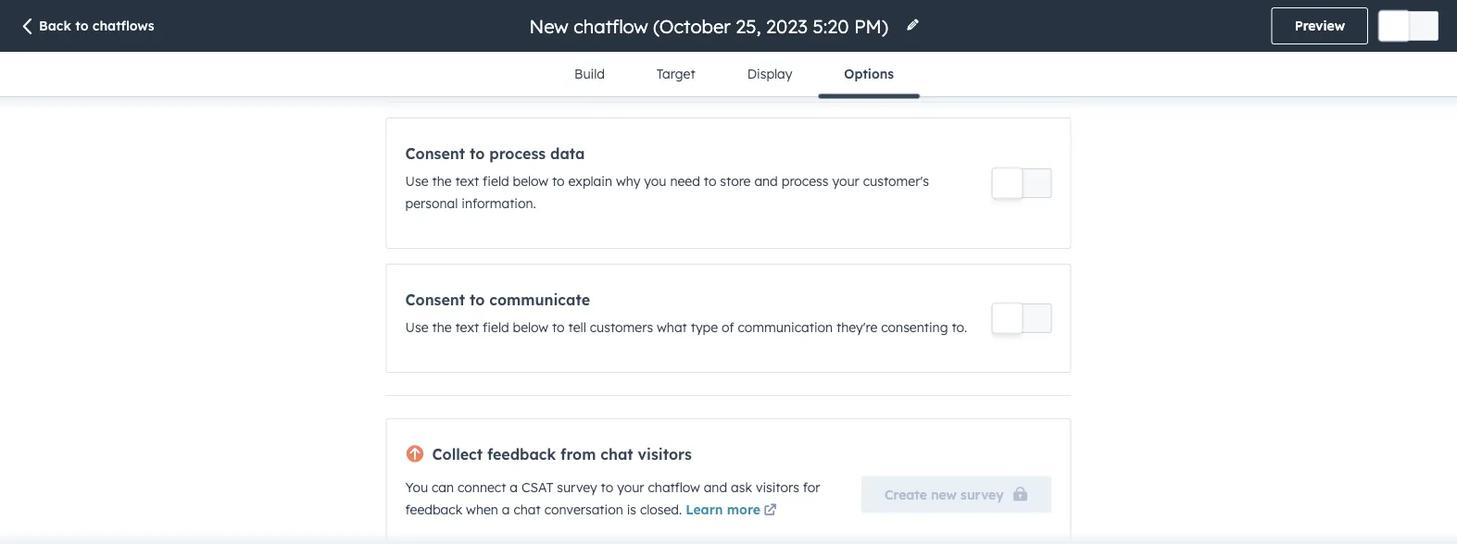 Task type: describe. For each thing, give the bounding box(es) containing it.
ask
[[731, 479, 752, 496]]

chat inside the you can connect a csat survey to your chatflow and ask visitors for feedback when a chat conversation is closed.
[[514, 502, 541, 518]]

what
[[657, 320, 687, 336]]

preview button
[[1272, 7, 1369, 44]]

store
[[720, 173, 751, 189]]

use for consent to process data
[[405, 173, 429, 189]]

why
[[616, 173, 641, 189]]

process inside use the text field below to explain why you need to store and process your customer's personal information.
[[782, 173, 829, 189]]

0 vertical spatial a
[[510, 479, 518, 496]]

display
[[747, 66, 793, 82]]

closed.
[[640, 502, 682, 518]]

for
[[803, 479, 821, 496]]

field for communicate
[[483, 320, 509, 336]]

target
[[657, 66, 696, 82]]

1 vertical spatial a
[[502, 502, 510, 518]]

customers
[[590, 320, 653, 336]]

chatflows
[[92, 18, 154, 34]]

0 vertical spatial feedback
[[487, 446, 556, 464]]

build button
[[549, 52, 631, 96]]

back
[[39, 18, 71, 34]]

1 horizontal spatial chat
[[601, 446, 633, 464]]

is
[[627, 502, 637, 518]]

communicate
[[489, 291, 590, 309]]

to up information.
[[470, 145, 485, 163]]

you
[[405, 479, 428, 496]]

link opens in a new window image
[[764, 505, 777, 518]]

back to chatflows
[[39, 18, 154, 34]]

information.
[[462, 196, 536, 212]]

tell
[[568, 320, 586, 336]]

connect
[[458, 479, 506, 496]]

use the text field below to tell customers what type of communication they're consenting to.
[[405, 320, 968, 336]]

conversation
[[544, 502, 623, 518]]

preview
[[1295, 18, 1345, 34]]

can
[[432, 479, 454, 496]]

back to chatflows button
[[19, 17, 154, 37]]

you can connect a csat survey to your chatflow and ask visitors for feedback when a chat conversation is closed.
[[405, 479, 821, 518]]

learn more link
[[686, 500, 780, 523]]

customer's
[[863, 173, 929, 189]]

below for process
[[513, 173, 549, 189]]

the for consent to process data
[[432, 173, 452, 189]]

use for consent to communicate
[[405, 320, 429, 336]]

consenting
[[881, 320, 948, 336]]

navigation containing build
[[549, 52, 920, 99]]

you
[[644, 173, 667, 189]]



Task type: locate. For each thing, give the bounding box(es) containing it.
0 horizontal spatial feedback
[[405, 502, 463, 518]]

below up information.
[[513, 173, 549, 189]]

collect feedback from chat visitors
[[432, 446, 692, 464]]

1 below from the top
[[513, 173, 549, 189]]

below
[[513, 173, 549, 189], [513, 320, 549, 336]]

field
[[483, 173, 509, 189], [483, 320, 509, 336]]

use up personal
[[405, 173, 429, 189]]

of
[[722, 320, 734, 336]]

use
[[405, 173, 429, 189], [405, 320, 429, 336]]

0 horizontal spatial process
[[489, 145, 546, 163]]

consent to process data
[[405, 145, 585, 163]]

consent to communicate
[[405, 291, 590, 309]]

type
[[691, 320, 718, 336]]

consent for consent to process data
[[405, 145, 465, 163]]

1 horizontal spatial visitors
[[756, 479, 800, 496]]

from
[[561, 446, 596, 464]]

0 vertical spatial process
[[489, 145, 546, 163]]

1 vertical spatial feedback
[[405, 502, 463, 518]]

2 use from the top
[[405, 320, 429, 336]]

0 vertical spatial chat
[[601, 446, 633, 464]]

field down consent to communicate
[[483, 320, 509, 336]]

1 use from the top
[[405, 173, 429, 189]]

to down data
[[552, 173, 565, 189]]

process right store
[[782, 173, 829, 189]]

and inside the you can connect a csat survey to your chatflow and ask visitors for feedback when a chat conversation is closed.
[[704, 479, 727, 496]]

and right store
[[755, 173, 778, 189]]

survey
[[557, 479, 597, 496], [961, 487, 1004, 503]]

1 vertical spatial use
[[405, 320, 429, 336]]

1 vertical spatial process
[[782, 173, 829, 189]]

visitors up chatflow at the left
[[638, 446, 692, 464]]

1 vertical spatial the
[[432, 320, 452, 336]]

to
[[75, 18, 89, 34], [470, 145, 485, 163], [552, 173, 565, 189], [704, 173, 717, 189], [470, 291, 485, 309], [552, 320, 565, 336], [601, 479, 614, 496]]

1 vertical spatial text
[[455, 320, 479, 336]]

below inside use the text field below to explain why you need to store and process your customer's personal information.
[[513, 173, 549, 189]]

0 vertical spatial consent
[[405, 145, 465, 163]]

text for communicate
[[455, 320, 479, 336]]

communication
[[738, 320, 833, 336]]

0 horizontal spatial visitors
[[638, 446, 692, 464]]

options button
[[818, 52, 920, 99]]

your left "customer's"
[[832, 173, 860, 189]]

your inside use the text field below to explain why you need to store and process your customer's personal information.
[[832, 173, 860, 189]]

chat
[[601, 446, 633, 464], [514, 502, 541, 518]]

0 vertical spatial visitors
[[638, 446, 692, 464]]

None field
[[528, 13, 895, 38]]

explain
[[568, 173, 612, 189]]

the for consent to communicate
[[432, 320, 452, 336]]

1 vertical spatial visitors
[[756, 479, 800, 496]]

feedback down can
[[405, 502, 463, 518]]

a
[[510, 479, 518, 496], [502, 502, 510, 518]]

feedback
[[487, 446, 556, 464], [405, 502, 463, 518]]

learn more
[[686, 502, 761, 518]]

create new survey button
[[862, 477, 1052, 514]]

and
[[755, 173, 778, 189], [704, 479, 727, 496]]

1 text from the top
[[455, 173, 479, 189]]

1 vertical spatial chat
[[514, 502, 541, 518]]

0 vertical spatial below
[[513, 173, 549, 189]]

survey inside the you can connect a csat survey to your chatflow and ask visitors for feedback when a chat conversation is closed.
[[557, 479, 597, 496]]

learn
[[686, 502, 723, 518]]

feedback inside the you can connect a csat survey to your chatflow and ask visitors for feedback when a chat conversation is closed.
[[405, 502, 463, 518]]

0 vertical spatial text
[[455, 173, 479, 189]]

to up conversation
[[601, 479, 614, 496]]

your up the is
[[617, 479, 644, 496]]

csat
[[522, 479, 553, 496]]

chat down csat
[[514, 502, 541, 518]]

need
[[670, 173, 700, 189]]

options
[[844, 66, 894, 82]]

0 vertical spatial and
[[755, 173, 778, 189]]

1 vertical spatial field
[[483, 320, 509, 336]]

to left tell
[[552, 320, 565, 336]]

text
[[455, 173, 479, 189], [455, 320, 479, 336]]

consent for consent to communicate
[[405, 291, 465, 309]]

feedback up csat
[[487, 446, 556, 464]]

text down consent to communicate
[[455, 320, 479, 336]]

field for process
[[483, 173, 509, 189]]

your inside the you can connect a csat survey to your chatflow and ask visitors for feedback when a chat conversation is closed.
[[617, 479, 644, 496]]

to right the back on the top of the page
[[75, 18, 89, 34]]

0 horizontal spatial and
[[704, 479, 727, 496]]

use inside use the text field below to explain why you need to store and process your customer's personal information.
[[405, 173, 429, 189]]

the up personal
[[432, 173, 452, 189]]

text inside use the text field below to explain why you need to store and process your customer's personal information.
[[455, 173, 479, 189]]

process left data
[[489, 145, 546, 163]]

data
[[550, 145, 585, 163]]

your
[[832, 173, 860, 189], [617, 479, 644, 496]]

create new survey
[[885, 487, 1004, 503]]

0 vertical spatial your
[[832, 173, 860, 189]]

the down consent to communicate
[[432, 320, 452, 336]]

0 vertical spatial field
[[483, 173, 509, 189]]

the
[[432, 173, 452, 189], [432, 320, 452, 336]]

use the text field below to explain why you need to store and process your customer's personal information.
[[405, 173, 929, 212]]

navigation
[[549, 52, 920, 99]]

and inside use the text field below to explain why you need to store and process your customer's personal information.
[[755, 173, 778, 189]]

to inside the you can connect a csat survey to your chatflow and ask visitors for feedback when a chat conversation is closed.
[[601, 479, 614, 496]]

create
[[885, 487, 927, 503]]

2 field from the top
[[483, 320, 509, 336]]

1 horizontal spatial feedback
[[487, 446, 556, 464]]

1 horizontal spatial survey
[[961, 487, 1004, 503]]

process
[[489, 145, 546, 163], [782, 173, 829, 189]]

1 vertical spatial your
[[617, 479, 644, 496]]

to right the need
[[704, 173, 717, 189]]

chat right from
[[601, 446, 633, 464]]

collect
[[432, 446, 483, 464]]

2 the from the top
[[432, 320, 452, 336]]

0 horizontal spatial your
[[617, 479, 644, 496]]

when
[[466, 502, 498, 518]]

1 horizontal spatial process
[[782, 173, 829, 189]]

new
[[931, 487, 957, 503]]

2 below from the top
[[513, 320, 549, 336]]

link opens in a new window image
[[764, 500, 777, 523]]

1 vertical spatial below
[[513, 320, 549, 336]]

to inside back to chatflows "button"
[[75, 18, 89, 34]]

a left csat
[[510, 479, 518, 496]]

2 text from the top
[[455, 320, 479, 336]]

below for communicate
[[513, 320, 549, 336]]

to.
[[952, 320, 968, 336]]

target button
[[631, 52, 721, 96]]

survey inside button
[[961, 487, 1004, 503]]

visitors inside the you can connect a csat survey to your chatflow and ask visitors for feedback when a chat conversation is closed.
[[756, 479, 800, 496]]

1 vertical spatial and
[[704, 479, 727, 496]]

visitors
[[638, 446, 692, 464], [756, 479, 800, 496]]

visitors up link opens in a new window icon on the right of the page
[[756, 479, 800, 496]]

field up information.
[[483, 173, 509, 189]]

1 horizontal spatial your
[[832, 173, 860, 189]]

chatflow
[[648, 479, 700, 496]]

1 horizontal spatial and
[[755, 173, 778, 189]]

0 horizontal spatial chat
[[514, 502, 541, 518]]

consent
[[405, 145, 465, 163], [405, 291, 465, 309]]

a right the when
[[502, 502, 510, 518]]

survey up conversation
[[557, 479, 597, 496]]

text up information.
[[455, 173, 479, 189]]

to left communicate
[[470, 291, 485, 309]]

display button
[[721, 52, 818, 96]]

1 vertical spatial consent
[[405, 291, 465, 309]]

more
[[727, 502, 761, 518]]

0 vertical spatial the
[[432, 173, 452, 189]]

the inside use the text field below to explain why you need to store and process your customer's personal information.
[[432, 173, 452, 189]]

1 field from the top
[[483, 173, 509, 189]]

0 vertical spatial use
[[405, 173, 429, 189]]

1 consent from the top
[[405, 145, 465, 163]]

2 consent from the top
[[405, 291, 465, 309]]

field inside use the text field below to explain why you need to store and process your customer's personal information.
[[483, 173, 509, 189]]

build
[[574, 66, 605, 82]]

text for process
[[455, 173, 479, 189]]

1 the from the top
[[432, 173, 452, 189]]

personal
[[405, 196, 458, 212]]

survey right new
[[961, 487, 1004, 503]]

0 horizontal spatial survey
[[557, 479, 597, 496]]

they're
[[837, 320, 878, 336]]

use down consent to communicate
[[405, 320, 429, 336]]

below down communicate
[[513, 320, 549, 336]]

and up learn more
[[704, 479, 727, 496]]



Task type: vqa. For each thing, say whether or not it's contained in the screenshot.
Target "button"
yes



